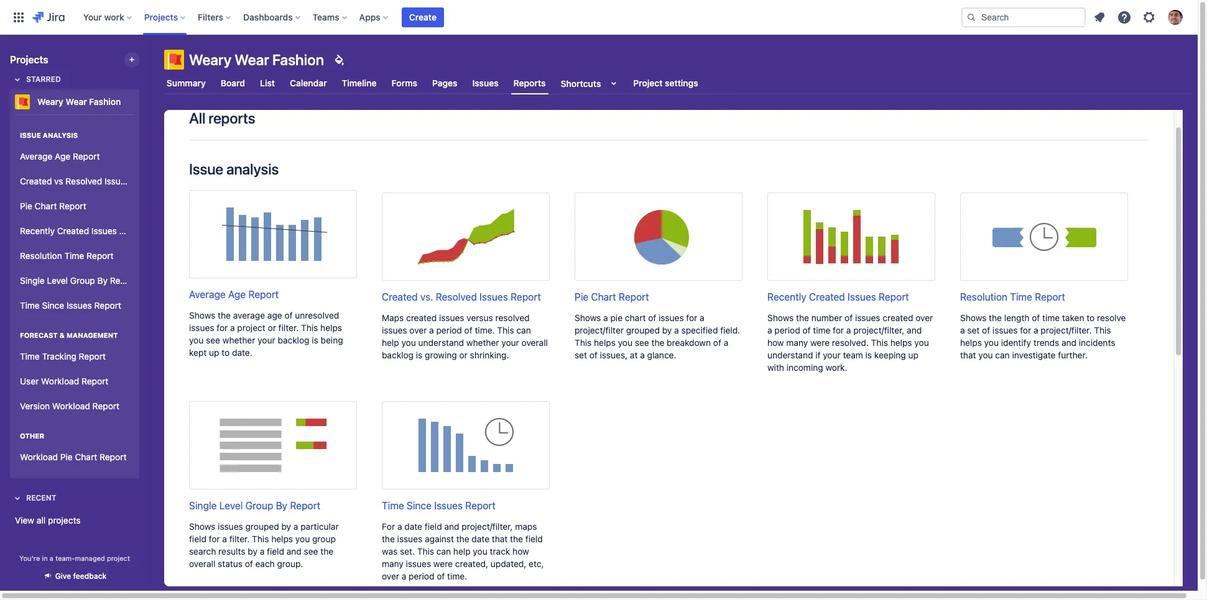 Task type: vqa. For each thing, say whether or not it's contained in the screenshot.
Teams
yes



Task type: locate. For each thing, give the bounding box(es) containing it.
or inside shows the average age of unresolved issues for a project or filter. this helps you see whether your backlog is being kept up to date.
[[268, 323, 276, 333]]

0 horizontal spatial chart
[[35, 201, 57, 211]]

1 vertical spatial resolution
[[960, 292, 1007, 303]]

1 horizontal spatial since
[[407, 501, 432, 512]]

appswitcher icon image
[[11, 10, 26, 25]]

your up 'shrinking.'
[[501, 338, 519, 348]]

0 horizontal spatial how
[[513, 546, 529, 557]]

0 vertical spatial over
[[916, 313, 933, 323]]

resolution
[[20, 250, 62, 261], [960, 292, 1007, 303]]

whether for resolved
[[466, 338, 499, 348]]

1 horizontal spatial resolution time report
[[960, 292, 1065, 303]]

to right taken
[[1087, 313, 1095, 323]]

banner containing your work
[[0, 0, 1198, 35]]

&
[[60, 331, 65, 340]]

1 horizontal spatial weary
[[189, 51, 231, 68]]

issue analysis
[[20, 131, 78, 139], [189, 160, 279, 178]]

shows up project/filter
[[575, 313, 601, 323]]

recently created issues report down created vs resolved issues report link
[[20, 225, 146, 236]]

since up the "&"
[[42, 300, 64, 311]]

1 horizontal spatial level
[[219, 501, 243, 512]]

1 horizontal spatial set
[[967, 325, 980, 336]]

0 horizontal spatial projects
[[10, 54, 48, 65]]

workload down tracking
[[41, 376, 79, 387]]

or right growing
[[459, 350, 468, 361]]

your for created vs. resolved issues report
[[501, 338, 519, 348]]

chart down the vs
[[35, 201, 57, 211]]

this inside shows issues grouped by a particular field for a filter. this helps you group search results by a field and see the overall status of each group.
[[252, 534, 269, 545]]

time. down the created,
[[447, 571, 467, 582]]

pie
[[20, 201, 32, 211], [575, 292, 588, 303], [60, 452, 73, 462]]

project/filter, inside for a date field and project/filter, maps the issues against the date that the field was set. this can help you track how many issues were created, updated, etc, over a period of time.
[[462, 522, 513, 532]]

investigate
[[1012, 350, 1056, 361]]

for
[[686, 313, 697, 323], [217, 323, 228, 333], [833, 325, 844, 336], [1020, 325, 1031, 336], [209, 534, 220, 545]]

group inside group
[[70, 275, 95, 286]]

for inside shows the number of issues created over a period of time for a project/filter, and how many were resolved. this helps you understand if your team is keeping up with incoming work.
[[833, 325, 844, 336]]

1 horizontal spatial projects
[[144, 12, 178, 22]]

shows inside shows issues grouped by a particular field for a filter. this helps you group search results by a field and see the overall status of each group.
[[189, 522, 215, 532]]

shows inside shows the average age of unresolved issues for a project or filter. this helps you see whether your backlog is being kept up to date.
[[189, 310, 215, 321]]

weary wear fashion
[[189, 51, 324, 68], [37, 96, 121, 107]]

weary down starred
[[37, 96, 63, 107]]

the left average
[[218, 310, 231, 321]]

1 horizontal spatial to
[[1087, 313, 1095, 323]]

number
[[811, 313, 842, 323]]

set inside shows the length of time taken to resolve a set of issues for a project/filter. this helps you identify trends and incidents that you can investigate further.
[[967, 325, 980, 336]]

age inside group
[[55, 151, 70, 161]]

were inside shows the number of issues created over a period of time for a project/filter, and how many were resolved. this helps you understand if your team is keeping up with incoming work.
[[810, 338, 830, 348]]

your work button
[[79, 7, 137, 27]]

this up keeping
[[871, 338, 888, 348]]

grouped
[[626, 325, 660, 336], [245, 522, 279, 532]]

pie chart report down the vs
[[20, 201, 86, 211]]

shows for single
[[189, 522, 215, 532]]

time up project/filter.
[[1042, 313, 1060, 323]]

search image
[[966, 12, 976, 22]]

0 horizontal spatial recently created issues report
[[20, 225, 146, 236]]

helps left identify on the bottom right of page
[[960, 338, 982, 348]]

this right set.
[[417, 546, 434, 557]]

etc,
[[529, 559, 544, 569]]

your up work.
[[823, 350, 841, 361]]

up right keeping
[[908, 350, 919, 361]]

1 vertical spatial filter.
[[229, 534, 250, 545]]

for
[[382, 522, 395, 532]]

0 horizontal spatial created
[[406, 313, 437, 323]]

dashboards
[[243, 12, 293, 22]]

group
[[70, 275, 95, 286], [245, 501, 273, 512]]

1 horizontal spatial pie
[[60, 452, 73, 462]]

0 vertical spatial understand
[[418, 338, 464, 348]]

0 horizontal spatial whether
[[222, 335, 255, 346]]

issue analysis down weary wear fashion link on the top left of the page
[[20, 131, 78, 139]]

list
[[260, 78, 275, 88]]

give feedback
[[55, 572, 107, 581]]

Search field
[[961, 7, 1086, 27]]

how inside shows the number of issues created over a period of time for a project/filter, and how many were resolved. this helps you understand if your team is keeping up with incoming work.
[[767, 338, 784, 348]]

projects up collapse starred projects image
[[10, 54, 48, 65]]

since up against
[[407, 501, 432, 512]]

projects button
[[140, 7, 190, 27]]

this inside shows a pie chart of issues for a project/filter grouped by a specified field. this helps you see the breakdown of a set of issues, at a glance.
[[575, 338, 592, 348]]

your inside maps created issues versus resolved issues over a period of time. this can help you understand whether your overall backlog is growing or shrinking.
[[501, 338, 519, 348]]

whether
[[222, 335, 255, 346], [466, 338, 499, 348]]

0 horizontal spatial average age report
[[20, 151, 100, 161]]

shows left number
[[767, 313, 794, 323]]

1 vertical spatial understand
[[767, 350, 813, 361]]

1 horizontal spatial up
[[908, 350, 919, 361]]

jira image
[[32, 10, 65, 25], [32, 10, 65, 25]]

2 horizontal spatial by
[[662, 325, 672, 336]]

for inside shows the average age of unresolved issues for a project or filter. this helps you see whether your backlog is being kept up to date.
[[217, 323, 228, 333]]

help down maps
[[382, 338, 399, 348]]

this up incidents
[[1094, 325, 1111, 336]]

project/filter.
[[1041, 325, 1092, 336]]

created up number
[[809, 292, 845, 303]]

workload inside "group"
[[20, 452, 58, 462]]

0 vertical spatial resolution time report
[[20, 250, 113, 261]]

set inside shows a pie chart of issues for a project/filter grouped by a specified field. this helps you see the breakdown of a set of issues, at a glance.
[[575, 350, 587, 361]]

0 horizontal spatial age
[[55, 151, 70, 161]]

see inside shows a pie chart of issues for a project/filter grouped by a specified field. this helps you see the breakdown of a set of issues, at a glance.
[[635, 338, 649, 348]]

chart
[[35, 201, 57, 211], [591, 292, 616, 303], [75, 452, 97, 462]]

1 created from the left
[[406, 313, 437, 323]]

helps inside shows the average age of unresolved issues for a project or filter. this helps you see whether your backlog is being kept up to date.
[[320, 323, 342, 333]]

average age report link
[[15, 144, 134, 169], [189, 190, 357, 302]]

over
[[916, 313, 933, 323], [409, 325, 427, 336], [382, 571, 399, 582]]

overall down resolved
[[521, 338, 548, 348]]

backlog down maps
[[382, 350, 414, 361]]

project right the managed
[[107, 555, 130, 563]]

other
[[20, 432, 44, 440]]

resolution time report link
[[960, 193, 1128, 305], [15, 244, 134, 269]]

1 horizontal spatial time.
[[475, 325, 495, 336]]

analysis inside group
[[43, 131, 78, 139]]

time.
[[475, 325, 495, 336], [447, 571, 467, 582]]

issue down all
[[189, 160, 223, 178]]

2 created from the left
[[883, 313, 913, 323]]

average up created vs resolved issues report link
[[20, 151, 52, 161]]

1 horizontal spatial analysis
[[226, 160, 279, 178]]

remove from starred image
[[136, 95, 150, 109]]

1 horizontal spatial project/filter,
[[853, 325, 904, 336]]

1 horizontal spatial that
[[960, 350, 976, 361]]

0 vertical spatial time
[[1042, 313, 1060, 323]]

level up the "&"
[[47, 275, 68, 286]]

workload
[[41, 376, 79, 387], [52, 401, 90, 411], [20, 452, 58, 462]]

help up the created,
[[453, 546, 471, 557]]

many up incoming
[[786, 338, 808, 348]]

project
[[633, 78, 663, 88]]

helps inside shows issues grouped by a particular field for a filter. this helps you group search results by a field and see the overall status of each group.
[[271, 534, 293, 545]]

1 vertical spatial by
[[281, 522, 291, 532]]

1 vertical spatial weary
[[37, 96, 63, 107]]

1 vertical spatial help
[[453, 546, 471, 557]]

set.
[[400, 546, 415, 557]]

1 horizontal spatial weary wear fashion
[[189, 51, 324, 68]]

0 vertical spatial project
[[237, 323, 265, 333]]

0 vertical spatial workload
[[41, 376, 79, 387]]

0 horizontal spatial or
[[268, 323, 276, 333]]

filter.
[[278, 323, 299, 333], [229, 534, 250, 545]]

0 horizontal spatial overall
[[189, 559, 215, 569]]

is inside shows the average age of unresolved issues for a project or filter. this helps you see whether your backlog is being kept up to date.
[[312, 335, 318, 346]]

created inside maps created issues versus resolved issues over a period of time. this can help you understand whether your overall backlog is growing or shrinking.
[[406, 313, 437, 323]]

single up forecast on the bottom left
[[20, 275, 45, 286]]

project
[[237, 323, 265, 333], [107, 555, 130, 563]]

single level group by report up forecast & management
[[20, 275, 137, 286]]

resolved for vs.
[[436, 292, 477, 303]]

summary
[[167, 78, 206, 88]]

issues
[[439, 313, 464, 323], [659, 313, 684, 323], [855, 313, 880, 323], [189, 323, 214, 333], [382, 325, 407, 336], [992, 325, 1018, 336], [218, 522, 243, 532], [397, 534, 422, 545], [406, 559, 431, 569]]

analysis down weary wear fashion link on the top left of the page
[[43, 131, 78, 139]]

time. inside for a date field and project/filter, maps the issues against the date that the field was set. this can help you track how many issues were created, updated, etc, over a period of time.
[[447, 571, 467, 582]]

period inside shows the number of issues created over a period of time for a project/filter, and how many were resolved. this helps you understand if your team is keeping up with incoming work.
[[774, 325, 800, 336]]

your profile and settings image
[[1168, 10, 1183, 25]]

or down 'age'
[[268, 323, 276, 333]]

pie inside "group"
[[60, 452, 73, 462]]

can down against
[[436, 546, 451, 557]]

1 horizontal spatial overall
[[521, 338, 548, 348]]

1 vertical spatial group
[[245, 501, 273, 512]]

group
[[15, 114, 159, 478], [15, 118, 159, 322], [15, 318, 134, 423]]

shows for resolution
[[960, 313, 987, 323]]

project/filter, up keeping
[[853, 325, 904, 336]]

this inside shows the length of time taken to resolve a set of issues for a project/filter. this helps you identify trends and incidents that you can investigate further.
[[1094, 325, 1111, 336]]

whether up 'shrinking.'
[[466, 338, 499, 348]]

0 horizontal spatial resolution
[[20, 250, 62, 261]]

can down resolved
[[516, 325, 531, 336]]

management
[[67, 331, 118, 340]]

issues inside shows the number of issues created over a period of time for a project/filter, and how many were resolved. this helps you understand if your team is keeping up with incoming work.
[[855, 313, 880, 323]]

that
[[960, 350, 976, 361], [492, 534, 508, 545]]

1 horizontal spatial age
[[228, 289, 246, 300]]

how
[[767, 338, 784, 348], [513, 546, 529, 557]]

weary wear fashion down starred
[[37, 96, 121, 107]]

workload for user
[[41, 376, 79, 387]]

level
[[47, 275, 68, 286], [219, 501, 243, 512]]

time since issues report
[[20, 300, 121, 311], [382, 501, 496, 512]]

this down resolved
[[497, 325, 514, 336]]

summary link
[[164, 72, 208, 95]]

see inside shows issues grouped by a particular field for a filter. this helps you group search results by a field and see the overall status of each group.
[[304, 546, 318, 557]]

fashion left remove from starred image
[[89, 96, 121, 107]]

for inside shows the length of time taken to resolve a set of issues for a project/filter. this helps you identify trends and incidents that you can investigate further.
[[1020, 325, 1031, 336]]

the up glance.
[[651, 338, 664, 348]]

by up breakdown
[[662, 325, 672, 336]]

create
[[409, 12, 437, 22]]

primary element
[[7, 0, 961, 35]]

understand inside maps created issues versus resolved issues over a period of time. this can help you understand whether your overall backlog is growing or shrinking.
[[418, 338, 464, 348]]

particular
[[301, 522, 339, 532]]

helps up being
[[320, 323, 342, 333]]

1 horizontal spatial is
[[416, 350, 422, 361]]

weary up board
[[189, 51, 231, 68]]

issues inside shows issues grouped by a particular field for a filter. this helps you group search results by a field and see the overall status of each group.
[[218, 522, 243, 532]]

you inside for a date field and project/filter, maps the issues against the date that the field was set. this can help you track how many issues were created, updated, etc, over a period of time.
[[473, 546, 487, 557]]

issues up against
[[434, 501, 463, 512]]

1 horizontal spatial pie chart report
[[575, 292, 649, 303]]

kept
[[189, 348, 207, 358]]

chart down version workload report link
[[75, 452, 97, 462]]

0 vertical spatial time.
[[475, 325, 495, 336]]

single level group by report
[[20, 275, 137, 286], [189, 501, 320, 512]]

you inside shows issues grouped by a particular field for a filter. this helps you group search results by a field and see the overall status of each group.
[[295, 534, 310, 545]]

over inside maps created issues versus resolved issues over a period of time. this can help you understand whether your overall backlog is growing or shrinking.
[[409, 325, 427, 336]]

1 horizontal spatial understand
[[767, 350, 813, 361]]

many inside shows the number of issues created over a period of time for a project/filter, and how many were resolved. this helps you understand if your team is keeping up with incoming work.
[[786, 338, 808, 348]]

grouped down chart
[[626, 325, 660, 336]]

apps
[[359, 12, 380, 22]]

up right kept
[[209, 348, 219, 358]]

1 vertical spatial backlog
[[382, 350, 414, 361]]

of inside shows issues grouped by a particular field for a filter. this helps you group search results by a field and see the overall status of each group.
[[245, 559, 253, 569]]

1 vertical spatial time since issues report link
[[382, 402, 550, 513]]

filter. inside shows the average age of unresolved issues for a project or filter. this helps you see whether your backlog is being kept up to date.
[[278, 323, 299, 333]]

helps up keeping
[[890, 338, 912, 348]]

help inside for a date field and project/filter, maps the issues against the date that the field was set. this can help you track how many issues were created, updated, etc, over a period of time.
[[453, 546, 471, 557]]

shows inside shows a pie chart of issues for a project/filter grouped by a specified field. this helps you see the breakdown of a set of issues, at a glance.
[[575, 313, 601, 323]]

pie
[[610, 313, 623, 323]]

backlog inside maps created issues versus resolved issues over a period of time. this can help you understand whether your overall backlog is growing or shrinking.
[[382, 350, 414, 361]]

how inside for a date field and project/filter, maps the issues against the date that the field was set. this can help you track how many issues were created, updated, etc, over a period of time.
[[513, 546, 529, 557]]

for inside shows issues grouped by a particular field for a filter. this helps you group search results by a field and see the overall status of each group.
[[209, 534, 220, 545]]

see up kept
[[206, 335, 220, 346]]

issue inside group
[[20, 131, 41, 139]]

time down number
[[813, 325, 830, 336]]

were inside for a date field and project/filter, maps the issues against the date that the field was set. this can help you track how many issues were created, updated, etc, over a period of time.
[[433, 559, 453, 569]]

is left being
[[312, 335, 318, 346]]

a
[[603, 313, 608, 323], [700, 313, 704, 323], [230, 323, 235, 333], [429, 325, 434, 336], [674, 325, 679, 336], [767, 325, 772, 336], [846, 325, 851, 336], [960, 325, 965, 336], [1034, 325, 1038, 336], [724, 338, 728, 348], [640, 350, 645, 361], [293, 522, 298, 532], [397, 522, 402, 532], [222, 534, 227, 545], [260, 546, 264, 557], [50, 555, 53, 563], [402, 571, 406, 582]]

this down unresolved
[[301, 323, 318, 333]]

your work
[[83, 12, 124, 22]]

understand up with
[[767, 350, 813, 361]]

created inside shows the number of issues created over a period of time for a project/filter, and how many were resolved. this helps you understand if your team is keeping up with incoming work.
[[883, 313, 913, 323]]

managed
[[75, 555, 105, 563]]

1 horizontal spatial created
[[883, 313, 913, 323]]

incidents
[[1079, 338, 1115, 348]]

forecast & management
[[20, 331, 118, 340]]

workload pie chart report group
[[15, 419, 134, 474]]

overall
[[521, 338, 548, 348], [189, 559, 215, 569]]

and
[[907, 325, 922, 336], [1062, 338, 1076, 348], [444, 522, 459, 532], [287, 546, 301, 557]]

over inside shows the number of issues created over a period of time for a project/filter, and how many were resolved. this helps you understand if your team is keeping up with incoming work.
[[916, 313, 933, 323]]

0 vertical spatial wear
[[235, 51, 269, 68]]

many inside for a date field and project/filter, maps the issues against the date that the field was set. this can help you track how many issues were created, updated, etc, over a period of time.
[[382, 559, 403, 569]]

1 vertical spatial project/filter,
[[462, 522, 513, 532]]

0 horizontal spatial issue
[[20, 131, 41, 139]]

overall down search
[[189, 559, 215, 569]]

issues,
[[600, 350, 628, 361]]

issues inside shows the average age of unresolved issues for a project or filter. this helps you see whether your backlog is being kept up to date.
[[189, 323, 214, 333]]

backlog
[[278, 335, 309, 346], [382, 350, 414, 361]]

1 horizontal spatial how
[[767, 338, 784, 348]]

0 vertical spatial project/filter,
[[853, 325, 904, 336]]

versus
[[467, 313, 493, 323]]

starred
[[26, 75, 61, 84]]

weary
[[189, 51, 231, 68], [37, 96, 63, 107]]

tab list
[[157, 72, 1200, 95]]

filter. inside shows issues grouped by a particular field for a filter. this helps you group search results by a field and see the overall status of each group.
[[229, 534, 250, 545]]

shows the number of issues created over a period of time for a project/filter, and how many were resolved. this helps you understand if your team is keeping up with incoming work.
[[767, 313, 933, 373]]

and inside shows issues grouped by a particular field for a filter. this helps you group search results by a field and see the overall status of each group.
[[287, 546, 301, 557]]

0 horizontal spatial grouped
[[245, 522, 279, 532]]

pie chart report link
[[575, 193, 743, 305], [15, 194, 134, 219]]

pie chart report
[[20, 201, 86, 211], [575, 292, 649, 303]]

single
[[20, 275, 45, 286], [189, 501, 217, 512]]

were
[[810, 338, 830, 348], [433, 559, 453, 569]]

1 horizontal spatial average
[[189, 289, 226, 300]]

trends
[[1033, 338, 1059, 348]]

up inside shows the number of issues created over a period of time for a project/filter, and how many were resolved. this helps you understand if your team is keeping up with incoming work.
[[908, 350, 919, 361]]

0 vertical spatial can
[[516, 325, 531, 336]]

to left date. at the bottom of the page
[[222, 348, 230, 358]]

your down 'age'
[[258, 335, 275, 346]]

recently
[[20, 225, 55, 236], [767, 292, 806, 303]]

the inside shows issues grouped by a particular field for a filter. this helps you group search results by a field and see the overall status of each group.
[[320, 546, 333, 557]]

0 vertical spatial since
[[42, 300, 64, 311]]

analysis down reports
[[226, 160, 279, 178]]

understand
[[418, 338, 464, 348], [767, 350, 813, 361]]

0 vertical spatial chart
[[35, 201, 57, 211]]

issue down weary wear fashion link on the top left of the page
[[20, 131, 41, 139]]

each
[[255, 559, 275, 569]]

period for vs.
[[436, 325, 462, 336]]

1 vertical spatial pie chart report
[[575, 292, 649, 303]]

whether inside maps created issues versus resolved issues over a period of time. this can help you understand whether your overall backlog is growing or shrinking.
[[466, 338, 499, 348]]

1 vertical spatial chart
[[591, 292, 616, 303]]

period inside for a date field and project/filter, maps the issues against the date that the field was set. this can help you track how many issues were created, updated, etc, over a period of time.
[[409, 571, 434, 582]]

and inside shows the number of issues created over a period of time for a project/filter, and how many were resolved. this helps you understand if your team is keeping up with incoming work.
[[907, 325, 922, 336]]

field down maps
[[525, 534, 543, 545]]

0 vertical spatial single level group by report link
[[15, 269, 137, 294]]

single level group by report up shows issues grouped by a particular field for a filter. this helps you group search results by a field and see the overall status of each group.
[[189, 501, 320, 512]]

0 vertical spatial recently created issues report
[[20, 225, 146, 236]]

the down group
[[320, 546, 333, 557]]

were up if
[[810, 338, 830, 348]]

to inside shows the length of time taken to resolve a set of issues for a project/filter. this helps you identify trends and incidents that you can investigate further.
[[1087, 313, 1095, 323]]

0 horizontal spatial average age report link
[[15, 144, 134, 169]]

1 horizontal spatial many
[[786, 338, 808, 348]]

grouped inside shows issues grouped by a particular field for a filter. this helps you group search results by a field and see the overall status of each group.
[[245, 522, 279, 532]]

this inside for a date field and project/filter, maps the issues against the date that the field was set. this can help you track how many issues were created, updated, etc, over a period of time.
[[417, 546, 434, 557]]

1 horizontal spatial or
[[459, 350, 468, 361]]

average
[[20, 151, 52, 161], [189, 289, 226, 300]]

backlog down 'age'
[[278, 335, 309, 346]]

shows
[[189, 310, 215, 321], [575, 313, 601, 323], [767, 313, 794, 323], [960, 313, 987, 323], [189, 522, 215, 532]]

time since issues report up forecast & management
[[20, 300, 121, 311]]

project/filter, up track
[[462, 522, 513, 532]]

0 vertical spatial weary
[[189, 51, 231, 68]]

1 vertical spatial or
[[459, 350, 468, 361]]

notifications image
[[1092, 10, 1107, 25]]

created up keeping
[[883, 313, 913, 323]]

issues up set.
[[397, 534, 422, 545]]

banner
[[0, 0, 1198, 35]]

0 vertical spatial backlog
[[278, 335, 309, 346]]

filter. down 'age'
[[278, 323, 299, 333]]

helps down project/filter
[[594, 338, 616, 348]]

resolved
[[66, 176, 102, 186], [436, 292, 477, 303]]

date up the created,
[[472, 534, 489, 545]]

issues link
[[470, 72, 501, 95]]

see down group
[[304, 546, 318, 557]]

0 horizontal spatial help
[[382, 338, 399, 348]]

over for recently created issues report
[[916, 313, 933, 323]]

0 vertical spatial filter.
[[278, 323, 299, 333]]

0 horizontal spatial recently
[[20, 225, 55, 236]]

0 horizontal spatial since
[[42, 300, 64, 311]]

by up each
[[248, 546, 257, 557]]

weary wear fashion inside weary wear fashion link
[[37, 96, 121, 107]]

see up at
[[635, 338, 649, 348]]

2 group from the top
[[15, 118, 159, 322]]

1 vertical spatial time.
[[447, 571, 467, 582]]

created vs. resolved issues report
[[382, 292, 541, 303]]

0 vertical spatial overall
[[521, 338, 548, 348]]

1 vertical spatial project
[[107, 555, 130, 563]]

to
[[1087, 313, 1095, 323], [222, 348, 230, 358]]

0 horizontal spatial project
[[107, 555, 130, 563]]

understand inside shows the number of issues created over a period of time for a project/filter, and how many were resolved. this helps you understand if your team is keeping up with incoming work.
[[767, 350, 813, 361]]

1 vertical spatial grouped
[[245, 522, 279, 532]]

time
[[1042, 313, 1060, 323], [813, 325, 830, 336]]

1 group from the top
[[15, 114, 159, 478]]

filter. up results in the left bottom of the page
[[229, 534, 250, 545]]

reports
[[209, 109, 255, 127]]

issues down set.
[[406, 559, 431, 569]]

1 horizontal spatial single
[[189, 501, 217, 512]]

the inside shows a pie chart of issues for a project/filter grouped by a specified field. this helps you see the breakdown of a set of issues, at a glance.
[[651, 338, 664, 348]]

over for created vs. resolved issues report
[[409, 325, 427, 336]]

0 horizontal spatial weary
[[37, 96, 63, 107]]

issues up identify on the bottom right of page
[[992, 325, 1018, 336]]

shows up kept
[[189, 310, 215, 321]]

is inside shows the number of issues created over a period of time for a project/filter, and how many were resolved. this helps you understand if your team is keeping up with incoming work.
[[865, 350, 872, 361]]

helps inside shows the length of time taken to resolve a set of issues for a project/filter. this helps you identify trends and incidents that you can investigate further.
[[960, 338, 982, 348]]

report
[[73, 151, 100, 161], [132, 176, 159, 186], [59, 201, 86, 211], [119, 225, 146, 236], [86, 250, 113, 261], [110, 275, 137, 286], [248, 289, 279, 300], [511, 292, 541, 303], [619, 292, 649, 303], [879, 292, 909, 303], [1035, 292, 1065, 303], [94, 300, 121, 311], [79, 351, 106, 362], [81, 376, 108, 387], [92, 401, 119, 411], [100, 452, 127, 462], [290, 501, 320, 512], [465, 501, 496, 512]]

set
[[967, 325, 980, 336], [575, 350, 587, 361]]

level up results in the left bottom of the page
[[219, 501, 243, 512]]

issues up results in the left bottom of the page
[[218, 522, 243, 532]]

project settings
[[633, 78, 698, 88]]

recently created issues report inside group
[[20, 225, 146, 236]]

shows left length
[[960, 313, 987, 323]]

single inside group
[[20, 275, 45, 286]]

3 group from the top
[[15, 318, 134, 423]]

1 vertical spatial can
[[995, 350, 1010, 361]]

issues up forecast & management
[[67, 300, 92, 311]]

resolved right the vs
[[66, 176, 102, 186]]

apps button
[[356, 7, 393, 27]]

2 horizontal spatial period
[[774, 325, 800, 336]]

growing
[[425, 350, 457, 361]]

understand up growing
[[418, 338, 464, 348]]

resolved inside created vs resolved issues report link
[[66, 176, 102, 186]]

all
[[189, 109, 205, 127]]

age up the vs
[[55, 151, 70, 161]]

0 horizontal spatial time.
[[447, 571, 467, 582]]

1 horizontal spatial see
[[304, 546, 318, 557]]

workload down user workload report link
[[52, 401, 90, 411]]

single up search
[[189, 501, 217, 512]]

1 vertical spatial single level group by report
[[189, 501, 320, 512]]

time. down versus
[[475, 325, 495, 336]]



Task type: describe. For each thing, give the bounding box(es) containing it.
time tracking report link
[[15, 345, 134, 369]]

issues up "resolved."
[[848, 292, 876, 303]]

calendar link
[[287, 72, 329, 95]]

issues right the vs
[[104, 176, 130, 186]]

the down for
[[382, 534, 395, 545]]

chart inside workload pie chart report link
[[75, 452, 97, 462]]

forms
[[392, 78, 417, 88]]

helps inside shows the number of issues created over a period of time for a project/filter, and how many were resolved. this helps you understand if your team is keeping up with incoming work.
[[890, 338, 912, 348]]

incoming
[[787, 362, 823, 373]]

issues down created vs. resolved issues report
[[439, 313, 464, 323]]

can inside for a date field and project/filter, maps the issues against the date that the field was set. this can help you track how many issues were created, updated, etc, over a period of time.
[[436, 546, 451, 557]]

project inside shows the average age of unresolved issues for a project or filter. this helps you see whether your backlog is being kept up to date.
[[237, 323, 265, 333]]

0 vertical spatial date
[[404, 522, 422, 532]]

1 horizontal spatial resolution
[[960, 292, 1007, 303]]

average
[[233, 310, 265, 321]]

group.
[[277, 559, 303, 569]]

forecast
[[20, 331, 58, 340]]

can inside maps created issues versus resolved issues over a period of time. this can help you understand whether your overall backlog is growing or shrinking.
[[516, 325, 531, 336]]

your inside shows the number of issues created over a period of time for a project/filter, and how many were resolved. this helps you understand if your team is keeping up with incoming work.
[[823, 350, 841, 361]]

1 vertical spatial average age report
[[189, 289, 279, 300]]

0 vertical spatial weary wear fashion
[[189, 51, 324, 68]]

1 horizontal spatial date
[[472, 534, 489, 545]]

1 vertical spatial fashion
[[89, 96, 121, 107]]

period for created
[[774, 325, 800, 336]]

you're in a team-managed project
[[19, 555, 130, 563]]

board
[[221, 78, 245, 88]]

project/filter
[[575, 325, 624, 336]]

1 vertical spatial single
[[189, 501, 217, 512]]

timeline
[[342, 78, 377, 88]]

date.
[[232, 348, 252, 358]]

0 horizontal spatial issue analysis
[[20, 131, 78, 139]]

1 horizontal spatial recently created issues report link
[[767, 193, 935, 305]]

2 horizontal spatial chart
[[591, 292, 616, 303]]

weary wear fashion link
[[10, 90, 134, 114]]

create button
[[402, 7, 444, 27]]

1 vertical spatial since
[[407, 501, 432, 512]]

give
[[55, 572, 71, 581]]

a inside maps created issues versus resolved issues over a period of time. this can help you understand whether your overall backlog is growing or shrinking.
[[429, 325, 434, 336]]

shows the average age of unresolved issues for a project or filter. this helps you see whether your backlog is being kept up to date.
[[189, 310, 343, 358]]

created,
[[455, 559, 488, 569]]

resolution time report inside group
[[20, 250, 113, 261]]

shortcuts button
[[558, 72, 623, 95]]

you inside shows a pie chart of issues for a project/filter grouped by a specified field. this helps you see the breakdown of a set of issues, at a glance.
[[618, 338, 632, 348]]

1 vertical spatial issue analysis
[[189, 160, 279, 178]]

chart
[[625, 313, 646, 323]]

1 vertical spatial recently
[[767, 292, 806, 303]]

1 horizontal spatial time since issues report
[[382, 501, 496, 512]]

keeping
[[874, 350, 906, 361]]

teams button
[[309, 7, 352, 27]]

recent
[[26, 494, 56, 503]]

workload for version
[[52, 401, 90, 411]]

1 horizontal spatial issue
[[189, 160, 223, 178]]

tracking
[[42, 351, 76, 362]]

0 horizontal spatial pie chart report
[[20, 201, 86, 211]]

resolved for vs
[[66, 176, 102, 186]]

the right against
[[456, 534, 469, 545]]

over inside for a date field and project/filter, maps the issues against the date that the field was set. this can help you track how many issues were created, updated, etc, over a period of time.
[[382, 571, 399, 582]]

is inside maps created issues versus resolved issues over a period of time. this can help you understand whether your overall backlog is growing or shrinking.
[[416, 350, 422, 361]]

resolution inside group
[[20, 250, 62, 261]]

for a date field and project/filter, maps the issues against the date that the field was set. this can help you track how many issues were created, updated, etc, over a period of time.
[[382, 522, 544, 582]]

issues down created vs resolved issues report
[[91, 225, 117, 236]]

1 vertical spatial analysis
[[226, 160, 279, 178]]

identify
[[1001, 338, 1031, 348]]

glance.
[[647, 350, 676, 361]]

1 vertical spatial level
[[219, 501, 243, 512]]

field up search
[[189, 534, 206, 545]]

set background color image
[[332, 52, 346, 67]]

help image
[[1117, 10, 1132, 25]]

that inside for a date field and project/filter, maps the issues against the date that the field was set. this can help you track how many issues were created, updated, etc, over a period of time.
[[492, 534, 508, 545]]

0 vertical spatial time since issues report link
[[15, 294, 134, 318]]

version workload report
[[20, 401, 119, 411]]

length
[[1004, 313, 1029, 323]]

overall inside shows issues grouped by a particular field for a filter. this helps you group search results by a field and see the overall status of each group.
[[189, 559, 215, 569]]

maps
[[515, 522, 537, 532]]

collapse recent projects image
[[10, 491, 25, 506]]

list link
[[258, 72, 277, 95]]

forms link
[[389, 72, 420, 95]]

overall inside maps created issues versus resolved issues over a period of time. this can help you understand whether your overall backlog is growing or shrinking.
[[521, 338, 548, 348]]

with
[[767, 362, 784, 373]]

issues inside shows the length of time taken to resolve a set of issues for a project/filter. this helps you identify trends and incidents that you can investigate further.
[[992, 325, 1018, 336]]

time inside shows the length of time taken to resolve a set of issues for a project/filter. this helps you identify trends and incidents that you can investigate further.
[[1042, 313, 1060, 323]]

a inside shows the average age of unresolved issues for a project or filter. this helps you see whether your backlog is being kept up to date.
[[230, 323, 235, 333]]

1 horizontal spatial by
[[276, 501, 287, 512]]

shows for pie
[[575, 313, 601, 323]]

shortcuts
[[561, 78, 601, 89]]

view all projects
[[15, 516, 81, 526]]

0 horizontal spatial single level group by report link
[[15, 269, 137, 294]]

time inside shows the number of issues created over a period of time for a project/filter, and how many were resolved. this helps you understand if your team is keeping up with incoming work.
[[813, 325, 830, 336]]

your for average age report
[[258, 335, 275, 346]]

workload pie chart report
[[20, 452, 127, 462]]

settings
[[665, 78, 698, 88]]

sidebar navigation image
[[136, 50, 163, 75]]

and inside for a date field and project/filter, maps the issues against the date that the field was set. this can help you track how many issues were created, updated, etc, over a period of time.
[[444, 522, 459, 532]]

shows issues grouped by a particular field for a filter. this helps you group search results by a field and see the overall status of each group.
[[189, 522, 339, 569]]

0 horizontal spatial single level group by report
[[20, 275, 137, 286]]

1 horizontal spatial recently created issues report
[[767, 292, 909, 303]]

1 horizontal spatial resolution time report link
[[960, 193, 1128, 305]]

1 horizontal spatial single level group by report link
[[189, 402, 357, 513]]

can inside shows the length of time taken to resolve a set of issues for a project/filter. this helps you identify trends and incidents that you can investigate further.
[[995, 350, 1010, 361]]

help inside maps created issues versus resolved issues over a period of time. this can help you understand whether your overall backlog is growing or shrinking.
[[382, 338, 399, 348]]

dashboards button
[[239, 7, 305, 27]]

issues down maps
[[382, 325, 407, 336]]

grouped inside shows a pie chart of issues for a project/filter grouped by a specified field. this helps you see the breakdown of a set of issues, at a glance.
[[626, 325, 660, 336]]

0 horizontal spatial resolution time report link
[[15, 244, 134, 269]]

of inside maps created issues versus resolved issues over a period of time. this can help you understand whether your overall backlog is growing or shrinking.
[[464, 325, 472, 336]]

0 horizontal spatial pie
[[20, 201, 32, 211]]

created down created vs resolved issues report link
[[57, 225, 89, 236]]

0 vertical spatial fashion
[[272, 51, 324, 68]]

0 horizontal spatial recently created issues report link
[[15, 219, 146, 244]]

against
[[425, 534, 454, 545]]

team-
[[55, 555, 75, 563]]

collapse starred projects image
[[10, 72, 25, 87]]

created vs resolved issues report
[[20, 176, 159, 186]]

created up maps
[[382, 292, 418, 303]]

the inside shows the average age of unresolved issues for a project or filter. this helps you see whether your backlog is being kept up to date.
[[218, 310, 231, 321]]

age
[[267, 310, 282, 321]]

tab list containing reports
[[157, 72, 1200, 95]]

time. inside maps created issues versus resolved issues over a period of time. this can help you understand whether your overall backlog is growing or shrinking.
[[475, 325, 495, 336]]

being
[[321, 335, 343, 346]]

0 horizontal spatial pie chart report link
[[15, 194, 134, 219]]

the inside shows the length of time taken to resolve a set of issues for a project/filter. this helps you identify trends and incidents that you can investigate further.
[[989, 313, 1002, 323]]

time tracking report
[[20, 351, 106, 362]]

see inside shows the average age of unresolved issues for a project or filter. this helps you see whether your backlog is being kept up to date.
[[206, 335, 220, 346]]

resolved.
[[832, 338, 869, 348]]

timeline link
[[339, 72, 379, 95]]

backlog inside shows the average age of unresolved issues for a project or filter. this helps you see whether your backlog is being kept up to date.
[[278, 335, 309, 346]]

filters button
[[194, 7, 236, 27]]

this inside maps created issues versus resolved issues over a period of time. this can help you understand whether your overall backlog is growing or shrinking.
[[497, 325, 514, 336]]

track
[[490, 546, 510, 557]]

the inside shows the number of issues created over a period of time for a project/filter, and how many were resolved. this helps you understand if your team is keeping up with incoming work.
[[796, 313, 809, 323]]

all reports
[[189, 109, 255, 127]]

give feedback button
[[35, 567, 114, 587]]

time since issues report inside group
[[20, 300, 121, 311]]

whether for report
[[222, 335, 255, 346]]

issues inside shows a pie chart of issues for a project/filter grouped by a specified field. this helps you see the breakdown of a set of issues, at a glance.
[[659, 313, 684, 323]]

1 horizontal spatial pie chart report link
[[575, 193, 743, 305]]

at
[[630, 350, 638, 361]]

taken
[[1062, 313, 1084, 323]]

search
[[189, 546, 216, 557]]

settings image
[[1142, 10, 1157, 25]]

by inside shows a pie chart of issues for a project/filter grouped by a specified field. this helps you see the breakdown of a set of issues, at a glance.
[[662, 325, 672, 336]]

average inside group
[[20, 151, 52, 161]]

1 vertical spatial resolution time report
[[960, 292, 1065, 303]]

unresolved
[[295, 310, 339, 321]]

results
[[218, 546, 245, 557]]

shows the length of time taken to resolve a set of issues for a project/filter. this helps you identify trends and incidents that you can investigate further.
[[960, 313, 1126, 361]]

projects inside dropdown button
[[144, 12, 178, 22]]

0 horizontal spatial by
[[97, 275, 108, 286]]

pages
[[432, 78, 457, 88]]

workload pie chart report link
[[15, 445, 134, 470]]

created vs. resolved issues report link
[[382, 193, 550, 305]]

shows for recently
[[767, 313, 794, 323]]

for inside shows a pie chart of issues for a project/filter grouped by a specified field. this helps you see the breakdown of a set of issues, at a glance.
[[686, 313, 697, 323]]

1 horizontal spatial average age report link
[[189, 190, 357, 302]]

if
[[815, 350, 821, 361]]

in
[[42, 555, 48, 563]]

helps inside shows a pie chart of issues for a project/filter grouped by a specified field. this helps you see the breakdown of a set of issues, at a glance.
[[594, 338, 616, 348]]

issues right pages
[[472, 78, 499, 88]]

shows a pie chart of issues for a project/filter grouped by a specified field. this helps you see the breakdown of a set of issues, at a glance.
[[575, 313, 740, 361]]

0 horizontal spatial wear
[[66, 96, 87, 107]]

version workload report link
[[15, 394, 134, 419]]

2 vertical spatial by
[[248, 546, 257, 557]]

0 vertical spatial recently
[[20, 225, 55, 236]]

field.
[[720, 325, 740, 336]]

you inside maps created issues versus resolved issues over a period of time. this can help you understand whether your overall backlog is growing or shrinking.
[[401, 338, 416, 348]]

was
[[382, 546, 398, 557]]

this inside shows the number of issues created over a period of time for a project/filter, and how many were resolved. this helps you understand if your team is keeping up with incoming work.
[[871, 338, 888, 348]]

1 vertical spatial average
[[189, 289, 226, 300]]

level inside group
[[47, 275, 68, 286]]

1 horizontal spatial time since issues report link
[[382, 402, 550, 513]]

maps
[[382, 313, 404, 323]]

version
[[20, 401, 50, 411]]

view all projects link
[[10, 510, 139, 532]]

since inside group
[[42, 300, 64, 311]]

reports
[[514, 78, 546, 88]]

this inside shows the average age of unresolved issues for a project or filter. this helps you see whether your backlog is being kept up to date.
[[301, 323, 318, 333]]

user workload report link
[[15, 369, 134, 394]]

1 horizontal spatial wear
[[235, 51, 269, 68]]

the down maps
[[510, 534, 523, 545]]

created vs resolved issues report link
[[15, 169, 159, 194]]

1 vertical spatial pie
[[575, 292, 588, 303]]

1 horizontal spatial by
[[281, 522, 291, 532]]

of inside for a date field and project/filter, maps the issues against the date that the field was set. this can help you track how many issues were created, updated, etc, over a period of time.
[[437, 571, 445, 582]]

to inside shows the average age of unresolved issues for a project or filter. this helps you see whether your backlog is being kept up to date.
[[222, 348, 230, 358]]

maps created issues versus resolved issues over a period of time. this can help you understand whether your overall backlog is growing or shrinking.
[[382, 313, 548, 361]]

issues up versus
[[479, 292, 508, 303]]

status
[[218, 559, 242, 569]]

you inside shows the average age of unresolved issues for a project or filter. this helps you see whether your backlog is being kept up to date.
[[189, 335, 204, 346]]

vs
[[54, 176, 63, 186]]

group containing time tracking report
[[15, 318, 134, 423]]

created left the vs
[[20, 176, 52, 186]]

that inside shows the length of time taken to resolve a set of issues for a project/filter. this helps you identify trends and incidents that you can investigate further.
[[960, 350, 976, 361]]

filters
[[198, 12, 223, 22]]

field up against
[[425, 522, 442, 532]]

or inside maps created issues versus resolved issues over a period of time. this can help you understand whether your overall backlog is growing or shrinking.
[[459, 350, 468, 361]]

further.
[[1058, 350, 1087, 361]]

shows for average
[[189, 310, 215, 321]]

0 vertical spatial average age report link
[[15, 144, 134, 169]]

of inside shows the average age of unresolved issues for a project or filter. this helps you see whether your backlog is being kept up to date.
[[284, 310, 293, 321]]

updated,
[[491, 559, 526, 569]]

you're
[[19, 555, 40, 563]]

report inside "group"
[[100, 452, 127, 462]]

feedback
[[73, 572, 107, 581]]

0 vertical spatial average age report
[[20, 151, 100, 161]]

field up each
[[267, 546, 284, 557]]

1 horizontal spatial group
[[245, 501, 273, 512]]

and inside shows the length of time taken to resolve a set of issues for a project/filter. this helps you identify trends and incidents that you can investigate further.
[[1062, 338, 1076, 348]]

up inside shows the average age of unresolved issues for a project or filter. this helps you see whether your backlog is being kept up to date.
[[209, 348, 219, 358]]

create project image
[[127, 55, 137, 65]]

1 vertical spatial projects
[[10, 54, 48, 65]]

project/filter, inside shows the number of issues created over a period of time for a project/filter, and how many were resolved. this helps you understand if your team is keeping up with incoming work.
[[853, 325, 904, 336]]



